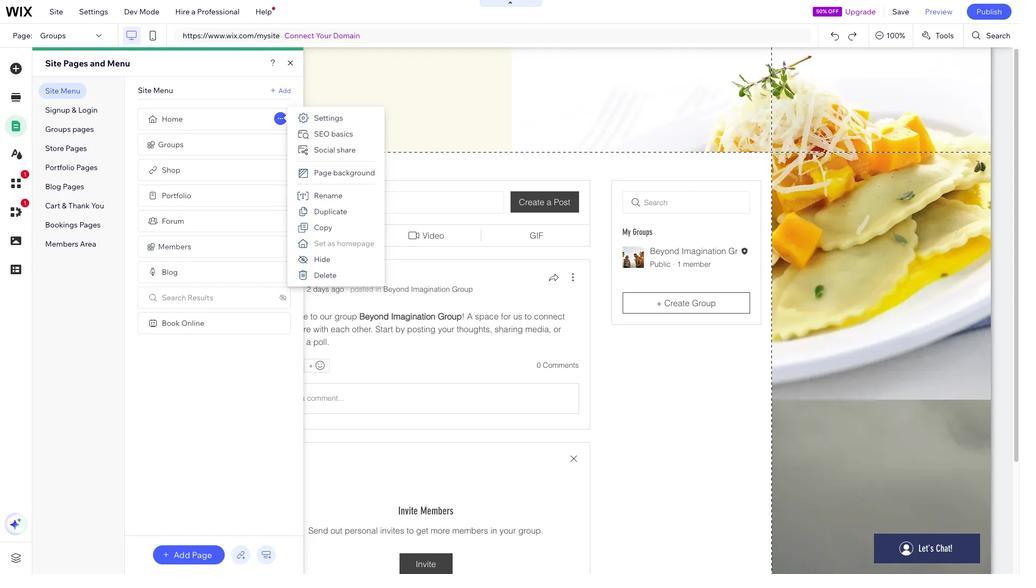 Task type: vqa. For each thing, say whether or not it's contained in the screenshot.
Add New Form
no



Task type: describe. For each thing, give the bounding box(es) containing it.
site pages and menu
[[45, 58, 130, 69]]

1 horizontal spatial menu
[[107, 58, 130, 69]]

social
[[314, 145, 335, 155]]

1 horizontal spatial site menu
[[138, 86, 173, 95]]

pages
[[73, 124, 94, 134]]

search for search
[[987, 31, 1011, 40]]

portfolio for portfolio
[[162, 191, 191, 200]]

1 vertical spatial settings
[[314, 113, 343, 123]]

blog for blog
[[162, 267, 178, 277]]

duplicate
[[314, 207, 347, 216]]

pages for blog
[[63, 182, 84, 191]]

dev mode
[[124, 7, 160, 16]]

0 vertical spatial groups
[[40, 31, 66, 40]]

share
[[337, 145, 356, 155]]

1 horizontal spatial page
[[314, 168, 332, 178]]

members for members area
[[45, 239, 78, 249]]

off
[[829, 8, 839, 15]]

your
[[316, 31, 332, 40]]

portfolio for portfolio pages
[[45, 163, 75, 172]]

portfolio pages
[[45, 163, 98, 172]]

hire
[[175, 7, 190, 16]]

and
[[90, 58, 105, 69]]

blog for blog pages
[[45, 182, 61, 191]]

add for add
[[279, 86, 291, 94]]

100% button
[[870, 24, 913, 47]]

bookings
[[45, 220, 78, 230]]

results
[[188, 293, 213, 302]]

cart
[[45, 201, 60, 211]]

thank
[[68, 201, 90, 211]]

100%
[[887, 31, 906, 40]]

home
[[162, 114, 183, 124]]

page inside "button"
[[192, 550, 212, 560]]

pages for bookings
[[79, 220, 101, 230]]

pages for site
[[63, 58, 88, 69]]

domain
[[333, 31, 360, 40]]

https://www.wix.com/mysite connect your domain
[[183, 31, 360, 40]]

help
[[256, 7, 272, 16]]

upgrade
[[846, 7, 876, 16]]

publish
[[977, 7, 1003, 16]]

50%
[[817, 8, 827, 15]]

hire a professional
[[175, 7, 240, 16]]

signup
[[45, 105, 70, 115]]

hide
[[314, 255, 331, 264]]

pages for store
[[66, 144, 87, 153]]

seo basics
[[314, 129, 353, 139]]

pages for portfolio
[[76, 163, 98, 172]]

connect
[[285, 31, 314, 40]]

members for members
[[158, 242, 191, 251]]

save button
[[885, 0, 918, 23]]

2 vertical spatial groups
[[158, 140, 184, 149]]

blog pages
[[45, 182, 84, 191]]

homepage
[[337, 239, 375, 248]]

store
[[45, 144, 64, 153]]

search results
[[162, 293, 213, 302]]

a
[[192, 7, 196, 16]]

save
[[893, 7, 910, 16]]

50% off
[[817, 8, 839, 15]]



Task type: locate. For each thing, give the bounding box(es) containing it.
members down bookings
[[45, 239, 78, 249]]

0 vertical spatial add
[[279, 86, 291, 94]]

1 vertical spatial groups
[[45, 124, 71, 134]]

groups up shop
[[158, 140, 184, 149]]

add page
[[174, 550, 212, 560]]

search down publish
[[987, 31, 1011, 40]]

0 horizontal spatial settings
[[79, 7, 108, 16]]

0 vertical spatial search
[[987, 31, 1011, 40]]

1 vertical spatial &
[[62, 201, 67, 211]]

rename
[[314, 191, 343, 200]]

basics
[[331, 129, 353, 139]]

pages up portfolio pages
[[66, 144, 87, 153]]

1 horizontal spatial settings
[[314, 113, 343, 123]]

social share
[[314, 145, 356, 155]]

menu right and
[[107, 58, 130, 69]]

1 horizontal spatial add
[[279, 86, 291, 94]]

&
[[72, 105, 77, 115], [62, 201, 67, 211]]

cart & thank you
[[45, 201, 104, 211]]

blog up cart
[[45, 182, 61, 191]]

shop
[[162, 165, 180, 175]]

search button
[[965, 24, 1021, 47]]

& for cart
[[62, 201, 67, 211]]

settings left dev
[[79, 7, 108, 16]]

0 vertical spatial settings
[[79, 7, 108, 16]]

pages left and
[[63, 58, 88, 69]]

menu up 'signup & login'
[[61, 86, 80, 96]]

add
[[279, 86, 291, 94], [174, 550, 190, 560]]

page
[[314, 168, 332, 178], [192, 550, 212, 560]]

add inside "button"
[[174, 550, 190, 560]]

& right cart
[[62, 201, 67, 211]]

0 vertical spatial blog
[[45, 182, 61, 191]]

settings
[[79, 7, 108, 16], [314, 113, 343, 123]]

& for signup
[[72, 105, 77, 115]]

0 horizontal spatial menu
[[61, 86, 80, 96]]

1 vertical spatial page
[[192, 550, 212, 560]]

2 horizontal spatial menu
[[153, 86, 173, 95]]

1 vertical spatial portfolio
[[162, 191, 191, 200]]

background
[[333, 168, 375, 178]]

members area
[[45, 239, 96, 249]]

portfolio up blog pages
[[45, 163, 75, 172]]

preview
[[926, 7, 953, 16]]

0 horizontal spatial &
[[62, 201, 67, 211]]

delete
[[314, 271, 337, 280]]

book
[[162, 318, 180, 328]]

1 vertical spatial search
[[162, 293, 186, 302]]

site menu up home
[[138, 86, 173, 95]]

blog up "search results"
[[162, 267, 178, 277]]

store pages
[[45, 144, 87, 153]]

preview button
[[918, 0, 961, 23]]

signup & login
[[45, 105, 98, 115]]

0 horizontal spatial site menu
[[45, 86, 80, 96]]

0 vertical spatial &
[[72, 105, 77, 115]]

set
[[314, 239, 326, 248]]

& left login
[[72, 105, 77, 115]]

tools button
[[914, 24, 964, 47]]

bookings pages
[[45, 220, 101, 230]]

publish button
[[967, 4, 1012, 20]]

0 horizontal spatial add
[[174, 550, 190, 560]]

0 vertical spatial page
[[314, 168, 332, 178]]

tools
[[936, 31, 954, 40]]

groups pages
[[45, 124, 94, 134]]

seo
[[314, 129, 330, 139]]

members
[[45, 239, 78, 249], [158, 242, 191, 251]]

set as homepage
[[314, 239, 375, 248]]

copy
[[314, 223, 333, 232]]

forum
[[162, 216, 184, 226]]

portfolio up forum
[[162, 191, 191, 200]]

search up 'book'
[[162, 293, 186, 302]]

site
[[49, 7, 63, 16], [45, 58, 62, 69], [138, 86, 152, 95], [45, 86, 59, 96]]

as
[[328, 239, 335, 248]]

0 horizontal spatial members
[[45, 239, 78, 249]]

1 vertical spatial blog
[[162, 267, 178, 277]]

0 vertical spatial portfolio
[[45, 163, 75, 172]]

menu
[[107, 58, 130, 69], [153, 86, 173, 95], [61, 86, 80, 96]]

1 horizontal spatial search
[[987, 31, 1011, 40]]

dev
[[124, 7, 138, 16]]

site menu
[[138, 86, 173, 95], [45, 86, 80, 96]]

book online
[[162, 318, 204, 328]]

search inside button
[[987, 31, 1011, 40]]

pages down store pages
[[76, 163, 98, 172]]

0 horizontal spatial search
[[162, 293, 186, 302]]

online
[[182, 318, 204, 328]]

groups
[[40, 31, 66, 40], [45, 124, 71, 134], [158, 140, 184, 149]]

members down forum
[[158, 242, 191, 251]]

1 horizontal spatial portfolio
[[162, 191, 191, 200]]

0 horizontal spatial page
[[192, 550, 212, 560]]

add page button
[[153, 545, 225, 565]]

you
[[91, 201, 104, 211]]

professional
[[197, 7, 240, 16]]

search for search results
[[162, 293, 186, 302]]

pages up cart & thank you
[[63, 182, 84, 191]]

pages up area
[[79, 220, 101, 230]]

0 horizontal spatial blog
[[45, 182, 61, 191]]

1 horizontal spatial &
[[72, 105, 77, 115]]

settings up seo basics
[[314, 113, 343, 123]]

groups down 'signup'
[[45, 124, 71, 134]]

login
[[78, 105, 98, 115]]

area
[[80, 239, 96, 249]]

search
[[987, 31, 1011, 40], [162, 293, 186, 302]]

groups up site pages and menu
[[40, 31, 66, 40]]

mode
[[139, 7, 160, 16]]

https://www.wix.com/mysite
[[183, 31, 280, 40]]

1 horizontal spatial members
[[158, 242, 191, 251]]

site menu up 'signup'
[[45, 86, 80, 96]]

0 horizontal spatial portfolio
[[45, 163, 75, 172]]

1 vertical spatial add
[[174, 550, 190, 560]]

pages
[[63, 58, 88, 69], [66, 144, 87, 153], [76, 163, 98, 172], [63, 182, 84, 191], [79, 220, 101, 230]]

1 horizontal spatial blog
[[162, 267, 178, 277]]

page background
[[314, 168, 375, 178]]

menu up home
[[153, 86, 173, 95]]

blog
[[45, 182, 61, 191], [162, 267, 178, 277]]

add for add page
[[174, 550, 190, 560]]

portfolio
[[45, 163, 75, 172], [162, 191, 191, 200]]



